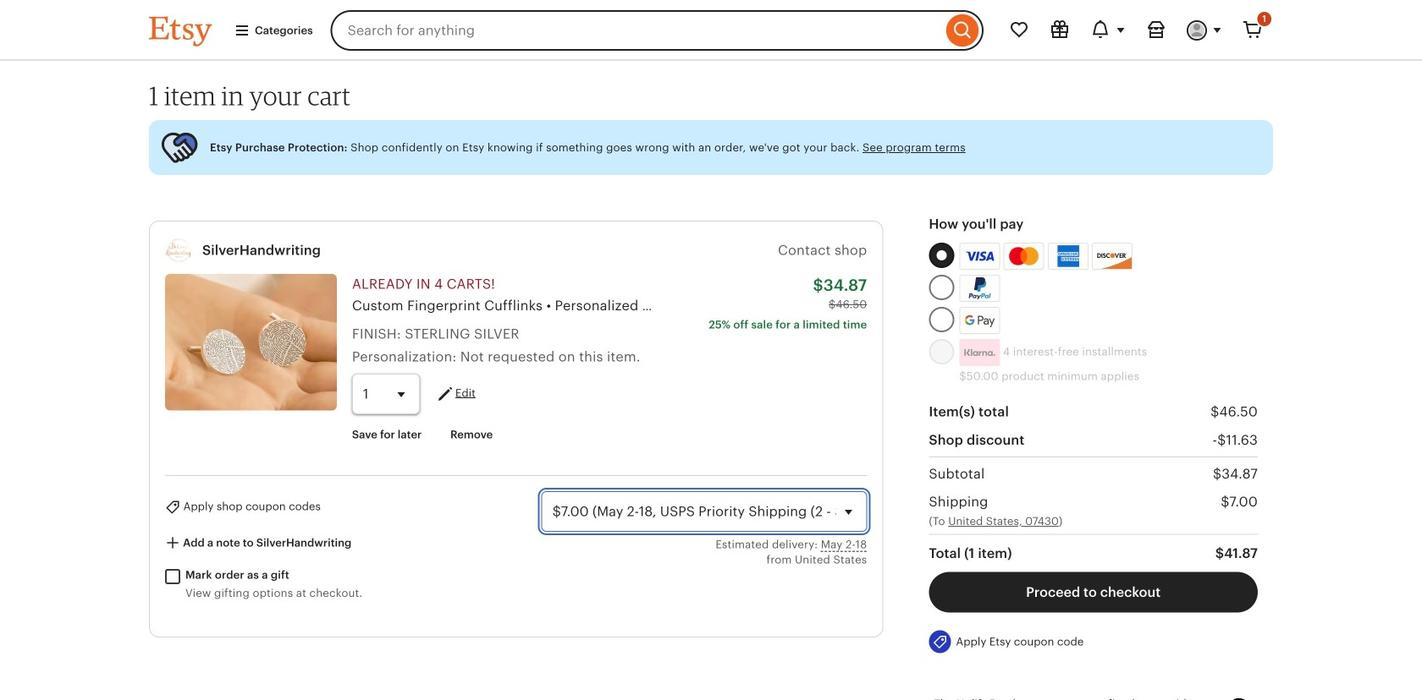 Task type: locate. For each thing, give the bounding box(es) containing it.
custom fingerprint cufflinks • personalized gift for dad • wedding gift for husband • memorial gift • actual fingerprint cuff links • cm28 image
[[165, 274, 337, 411]]

silverhandwriting image
[[165, 237, 192, 264]]

None search field
[[331, 10, 984, 51]]

banner
[[119, 0, 1304, 61]]



Task type: describe. For each thing, give the bounding box(es) containing it.
Search for anything text field
[[331, 10, 942, 51]]

uplift fund image
[[1205, 697, 1253, 701]]



Task type: vqa. For each thing, say whether or not it's contained in the screenshot.
search box
yes



